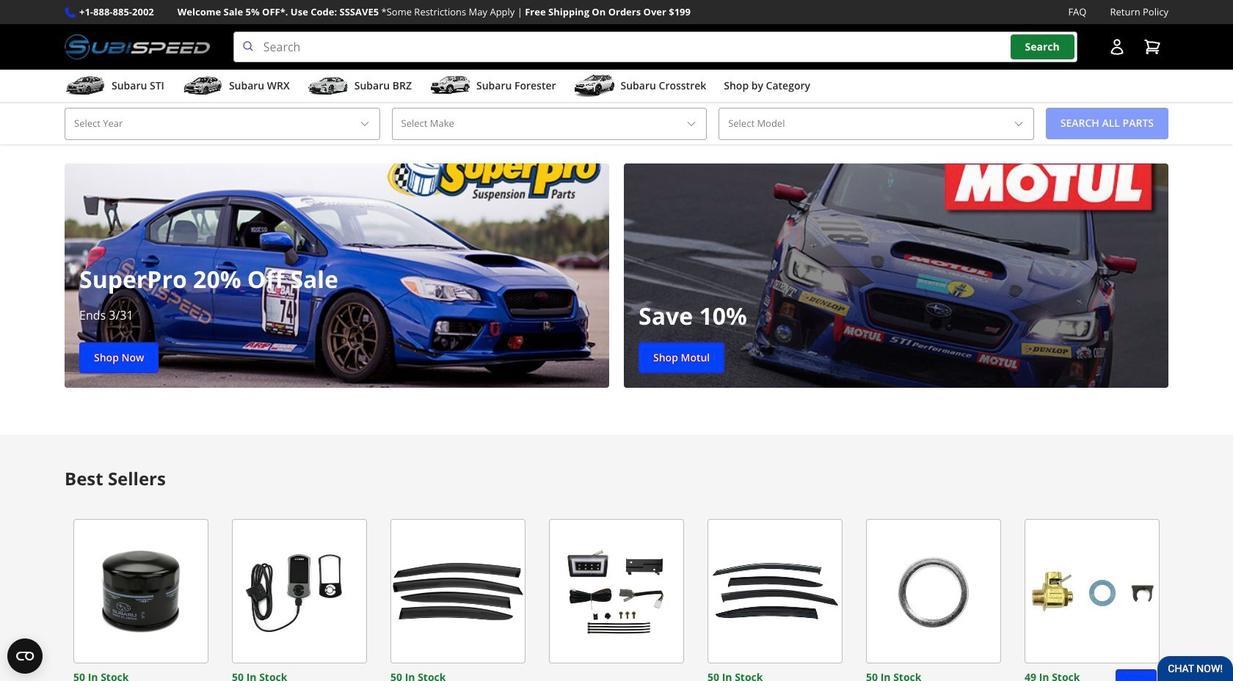 Task type: vqa. For each thing, say whether or not it's contained in the screenshot.
MINIMUM "slider"
no



Task type: locate. For each thing, give the bounding box(es) containing it.
a subaru brz thumbnail image image
[[307, 75, 348, 97]]

a subaru wrx thumbnail image image
[[182, 75, 223, 97]]

a subaru crosstrek thumbnail image image
[[574, 75, 615, 97]]

olm oe style rain guards - 2015-2021 subaru wrx / sti image
[[708, 520, 843, 664]]

a subaru sti thumbnail image image
[[65, 75, 106, 97]]

oem rain guard deflector kit - 2015-2021 subaru wrx / sti image
[[390, 520, 526, 664]]

fumoto quick engine oil drain valve - 2015-2024 subaru wrx / 2014-2018 forester / 2013-2016 scion fr-s / 2013-2020 subaru brz / 2017-2019 toyota 86 image
[[1025, 520, 1160, 664]]

cobb tuning accessport v3 - 2015-2021 subaru wrx / sti / 2014-2018 forester xt image
[[232, 520, 367, 664]]

subaru oem oil drain plug gasket - 2015-2022 wrx / 2014-2018 forester / 2013-2017 crosstrek / 2017-2020 impreza / 2013-2021 scion frs / subaru brz / toyota 86 image
[[866, 520, 1001, 664]]

button image
[[1108, 38, 1126, 56]]

select make image
[[686, 118, 697, 130]]

select year image
[[359, 118, 370, 130]]



Task type: describe. For each thing, give the bounding box(es) containing it.
select model image
[[1013, 118, 1024, 130]]

a subaru forester thumbnail image image
[[429, 75, 470, 97]]

subispeed logo image
[[65, 32, 210, 62]]

search input field
[[233, 32, 1078, 62]]

Select Year button
[[65, 108, 380, 140]]

subaru oem oil filter - 2015-2024 subaru wrx image
[[73, 520, 208, 664]]

Select Model button
[[719, 108, 1034, 140]]

olm nb+r rear brake light / f1 style reverse w/ pnp adapter - clear lens, gloss black base, white bar - 2015-2021 subaru wrx / sti image
[[549, 520, 684, 664]]

open widget image
[[7, 639, 43, 675]]

Select Make button
[[392, 108, 707, 140]]



